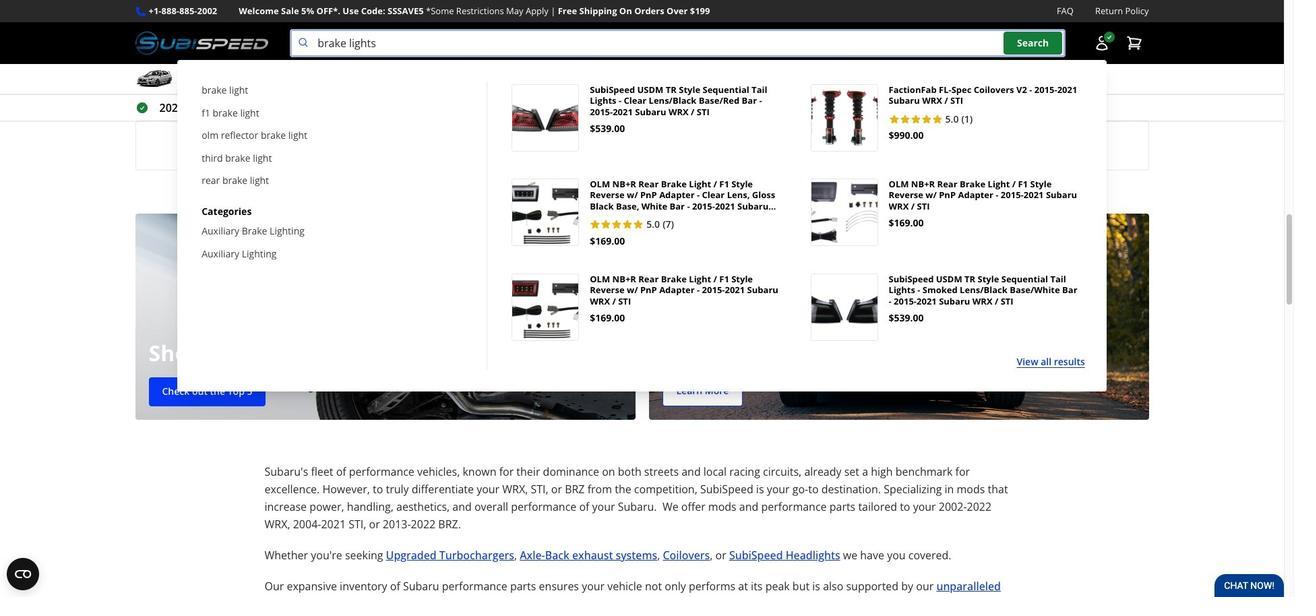 Task type: vqa. For each thing, say whether or not it's contained in the screenshot.
car
no



Task type: locate. For each thing, give the bounding box(es) containing it.
awe tuning logo image
[[914, 129, 1140, 162]]

olm nb+r rear brake light / f1 style reverse w/ pnp adapter - 2015-2021 subaru wrx / sti image
[[811, 179, 877, 245], [512, 274, 579, 340]]

0 vertical spatial olm nb+r rear brake light / f1 style reverse w/ pnp adapter - 2015-2021 subaru wrx / sti image
[[811, 179, 877, 245]]

olm logo image
[[401, 66, 627, 98]]

olm nb+r rear brake light / f1 style reverse w/ pnp adapter - clear lens, gloss black base, white bar - 2015-2021 subaru wrx / sti image
[[512, 179, 579, 245]]

open widget image
[[7, 558, 39, 590]]

factionfab fl-spec coilovers v2 - 2015-2021 subaru wrx / sti image
[[811, 85, 877, 151]]

0 horizontal spatial olm nb+r rear brake light / f1 style reverse w/ pnp adapter - 2015-2021 subaru wrx / sti image
[[512, 274, 579, 340]]

subispeed logo image
[[135, 29, 268, 57]]

1 vertical spatial olm nb+r rear brake light / f1 style reverse w/ pnp adapter - 2015-2021 subaru wrx / sti image
[[512, 274, 579, 340]]



Task type: describe. For each thing, give the bounding box(es) containing it.
search input field
[[290, 29, 1065, 57]]

subispeed usdm tr style sequential tail lights - clear lens/black base/red bar - 2015-2021 subaru wrx / sti image
[[512, 85, 579, 151]]

1 horizontal spatial olm nb+r rear brake light / f1 style reverse w/ pnp adapter - 2015-2021 subaru wrx / sti image
[[811, 179, 877, 245]]

invidia logo image
[[144, 66, 370, 98]]

perrin logo image
[[658, 129, 883, 162]]

button image
[[1094, 35, 1110, 51]]

tomei logo image
[[914, 66, 1140, 98]]

subispeed usdm tr style sequential tail lights - smoked lens/black base/white bar - 2015-2021 subaru wrx / sti image
[[811, 274, 877, 340]]

subispeed logo image
[[658, 66, 883, 98]]

factionfab logo image
[[401, 129, 627, 162]]

grimmspeed logo image
[[144, 129, 370, 162]]



